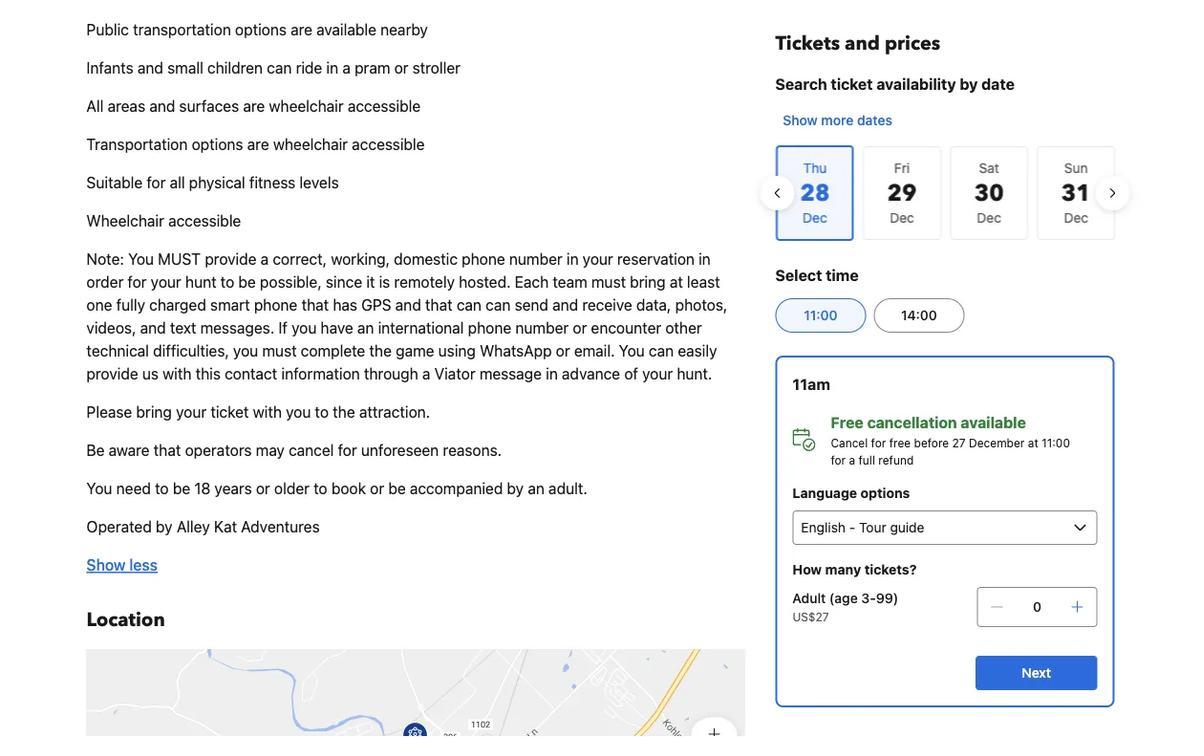 Task type: locate. For each thing, give the bounding box(es) containing it.
by left the "adult."
[[507, 480, 524, 498]]

to
[[221, 273, 235, 291], [315, 403, 329, 421], [155, 480, 169, 498], [314, 480, 328, 498]]

ticket up show more dates
[[831, 75, 873, 93]]

show for show more dates
[[783, 112, 818, 128]]

to up "smart"
[[221, 273, 235, 291]]

1 vertical spatial an
[[528, 480, 545, 498]]

wheelchair
[[269, 97, 344, 115], [273, 135, 348, 153]]

free
[[890, 436, 911, 449]]

for up full
[[872, 436, 887, 449]]

your up "team"
[[583, 250, 614, 268]]

1 vertical spatial number
[[516, 319, 569, 337]]

adult (age 3-99) us$27
[[793, 590, 899, 623]]

order
[[87, 273, 124, 291]]

suitable for all physical fitness levels
[[87, 174, 339, 192]]

by left alley
[[156, 518, 173, 536]]

0 horizontal spatial must
[[262, 342, 297, 360]]

0 horizontal spatial at
[[670, 273, 683, 291]]

you
[[292, 319, 317, 337], [233, 342, 258, 360], [286, 403, 311, 421]]

phone up hosted.
[[462, 250, 506, 268]]

next button
[[976, 656, 1098, 690]]

one
[[87, 296, 112, 314]]

refund
[[879, 453, 914, 467]]

please bring your ticket with you to the attraction.
[[87, 403, 430, 421]]

0 vertical spatial phone
[[462, 250, 506, 268]]

have
[[321, 319, 353, 337]]

options up physical
[[192, 135, 243, 153]]

fitness
[[249, 174, 296, 192]]

for up fully on the left of the page
[[128, 273, 147, 291]]

1 vertical spatial available
[[961, 414, 1027, 432]]

email.
[[574, 342, 615, 360]]

1 horizontal spatial available
[[961, 414, 1027, 432]]

options up infants and small children can ride in a pram or stroller
[[235, 21, 287, 39]]

dec down 29
[[890, 210, 914, 226]]

small
[[167, 59, 203, 77]]

dec for 29
[[890, 210, 914, 226]]

that down remotely
[[425, 296, 453, 314]]

show more dates
[[783, 112, 893, 128]]

1 horizontal spatial the
[[370, 342, 392, 360]]

difficulties,
[[153, 342, 229, 360]]

with right us
[[163, 365, 192, 383]]

infants
[[87, 59, 134, 77]]

0 vertical spatial accessible
[[348, 97, 421, 115]]

with
[[163, 365, 192, 383], [253, 403, 282, 421]]

show inside button
[[783, 112, 818, 128]]

dec
[[890, 210, 914, 226], [977, 210, 1002, 226], [1064, 210, 1089, 226]]

options down refund
[[861, 485, 911, 501]]

0 vertical spatial the
[[370, 342, 392, 360]]

for left all
[[147, 174, 166, 192]]

be
[[87, 441, 105, 459]]

3 dec from the left
[[1064, 210, 1089, 226]]

dec down 31
[[1064, 210, 1089, 226]]

0 horizontal spatial bring
[[136, 403, 172, 421]]

encounter
[[591, 319, 662, 337]]

you up "of"
[[619, 342, 645, 360]]

that left has on the left of page
[[302, 296, 329, 314]]

to inside note: you must provide a correct, working, domestic phone number in your reservation in order for your hunt to be possible, since it is remotely hosted. each team must bring at least one fully charged smart phone that has gps and that can can send and receive data, photos, videos, and text messages. if you have an international phone number or encounter other technical difficulties, you must complete the game using whatsapp or email. you can easily provide us with this contact information through a viator message in advance of your hunt.
[[221, 273, 235, 291]]

0 vertical spatial bring
[[630, 273, 666, 291]]

1 vertical spatial 11:00
[[1042, 436, 1071, 449]]

dec inside sat 30 dec
[[977, 210, 1002, 226]]

dec inside "fri 29 dec"
[[890, 210, 914, 226]]

operators
[[185, 441, 252, 459]]

search ticket availability by date
[[776, 75, 1015, 93]]

provide up hunt
[[205, 250, 257, 268]]

send
[[515, 296, 549, 314]]

number up each
[[510, 250, 563, 268]]

you left need
[[87, 480, 112, 498]]

how many tickets?
[[793, 562, 917, 578]]

data,
[[637, 296, 672, 314]]

fri 29 dec
[[887, 160, 917, 226]]

a inside free cancellation available cancel for free before 27 december at 11:00 for a full refund
[[850, 453, 856, 467]]

international
[[378, 319, 464, 337]]

at inside note: you must provide a correct, working, domestic phone number in your reservation in order for your hunt to be possible, since it is remotely hosted. each team must bring at least one fully charged smart phone that has gps and that can can send and receive data, photos, videos, and text messages. if you have an international phone number or encounter other technical difficulties, you must complete the game using whatsapp or email. you can easily provide us with this contact information through a viator message in advance of your hunt.
[[670, 273, 683, 291]]

number down "send"
[[516, 319, 569, 337]]

in up least
[[699, 250, 711, 268]]

map region
[[14, 598, 749, 737]]

provide down technical
[[87, 365, 138, 383]]

for right cancel
[[338, 441, 357, 459]]

at left least
[[670, 273, 683, 291]]

a left full
[[850, 453, 856, 467]]

show down search
[[783, 112, 818, 128]]

wheelchair accessible
[[87, 212, 241, 230]]

2 horizontal spatial that
[[425, 296, 453, 314]]

1 vertical spatial accessible
[[352, 135, 425, 153]]

has
[[333, 296, 358, 314]]

reasons.
[[443, 441, 502, 459]]

0 horizontal spatial ticket
[[211, 403, 249, 421]]

1 horizontal spatial that
[[302, 296, 329, 314]]

an down gps
[[357, 319, 374, 337]]

and down "team"
[[553, 296, 579, 314]]

0 vertical spatial are
[[291, 21, 313, 39]]

0
[[1034, 599, 1042, 615]]

show left less
[[87, 556, 126, 574]]

advance
[[562, 365, 621, 383]]

region
[[761, 138, 1131, 249]]

the up through
[[370, 342, 392, 360]]

transportation options are wheelchair accessible
[[87, 135, 425, 153]]

1 vertical spatial bring
[[136, 403, 172, 421]]

0 horizontal spatial that
[[154, 441, 181, 459]]

1 horizontal spatial with
[[253, 403, 282, 421]]

be inside note: you must provide a correct, working, domestic phone number in your reservation in order for your hunt to be possible, since it is remotely hosted. each team must bring at least one fully charged smart phone that has gps and that can can send and receive data, photos, videos, and text messages. if you have an international phone number or encounter other technical difficulties, you must complete the game using whatsapp or email. you can easily provide us with this contact information through a viator message in advance of your hunt.
[[239, 273, 256, 291]]

stroller
[[413, 59, 461, 77]]

you need to be 18 years or older to book or be accompanied by an adult.
[[87, 480, 588, 498]]

dec for 31
[[1064, 210, 1089, 226]]

1 horizontal spatial be
[[239, 273, 256, 291]]

0 horizontal spatial available
[[317, 21, 377, 39]]

0 horizontal spatial the
[[333, 403, 355, 421]]

1 horizontal spatial an
[[528, 480, 545, 498]]

since
[[326, 273, 362, 291]]

0 vertical spatial you
[[292, 319, 317, 337]]

1 horizontal spatial dec
[[977, 210, 1002, 226]]

0 vertical spatial with
[[163, 365, 192, 383]]

11:00 down select time
[[804, 307, 838, 323]]

tickets?
[[865, 562, 917, 578]]

0 horizontal spatial an
[[357, 319, 374, 337]]

that right aware
[[154, 441, 181, 459]]

2 vertical spatial by
[[156, 518, 173, 536]]

for
[[147, 174, 166, 192], [128, 273, 147, 291], [872, 436, 887, 449], [338, 441, 357, 459], [831, 453, 846, 467]]

bring up data,
[[630, 273, 666, 291]]

dec inside sun 31 dec
[[1064, 210, 1089, 226]]

0 horizontal spatial provide
[[87, 365, 138, 383]]

to right need
[[155, 480, 169, 498]]

29
[[887, 177, 917, 209]]

are down all areas and surfaces are wheelchair accessible
[[247, 135, 269, 153]]

2 dec from the left
[[977, 210, 1002, 226]]

1 horizontal spatial show
[[783, 112, 818, 128]]

1 vertical spatial you
[[619, 342, 645, 360]]

wheelchair up levels
[[273, 135, 348, 153]]

2 vertical spatial phone
[[468, 319, 512, 337]]

2 vertical spatial you
[[286, 403, 311, 421]]

ticket up operators
[[211, 403, 249, 421]]

1 vertical spatial provide
[[87, 365, 138, 383]]

1 vertical spatial must
[[262, 342, 297, 360]]

an left the "adult."
[[528, 480, 545, 498]]

available up december
[[961, 414, 1027, 432]]

0 horizontal spatial be
[[173, 480, 190, 498]]

2 horizontal spatial dec
[[1064, 210, 1089, 226]]

an inside note: you must provide a correct, working, domestic phone number in your reservation in order for your hunt to be possible, since it is remotely hosted. each team must bring at least one fully charged smart phone that has gps and that can can send and receive data, photos, videos, and text messages. if you have an international phone number or encounter other technical difficulties, you must complete the game using whatsapp or email. you can easily provide us with this contact information through a viator message in advance of your hunt.
[[357, 319, 374, 337]]

be left 18
[[173, 480, 190, 498]]

transportation
[[133, 21, 231, 39]]

0 vertical spatial 11:00
[[804, 307, 838, 323]]

you up contact
[[233, 342, 258, 360]]

show inside button
[[87, 556, 126, 574]]

available up pram
[[317, 21, 377, 39]]

11:00 right december
[[1042, 436, 1071, 449]]

may
[[256, 441, 285, 459]]

december
[[970, 436, 1025, 449]]

phone
[[462, 250, 506, 268], [254, 296, 298, 314], [468, 319, 512, 337]]

sun
[[1065, 160, 1088, 176]]

a left pram
[[343, 59, 351, 77]]

must down if in the left top of the page
[[262, 342, 297, 360]]

phone up whatsapp
[[468, 319, 512, 337]]

your
[[583, 250, 614, 268], [151, 273, 181, 291], [643, 365, 673, 383], [176, 403, 207, 421]]

you right if in the left top of the page
[[292, 319, 317, 337]]

1 horizontal spatial at
[[1029, 436, 1039, 449]]

0 horizontal spatial 11:00
[[804, 307, 838, 323]]

2 horizontal spatial you
[[619, 342, 645, 360]]

0 vertical spatial by
[[960, 75, 978, 93]]

1 horizontal spatial ticket
[[831, 75, 873, 93]]

or
[[395, 59, 409, 77], [573, 319, 587, 337], [556, 342, 570, 360], [256, 480, 270, 498], [370, 480, 384, 498]]

2 vertical spatial you
[[87, 480, 112, 498]]

0 vertical spatial you
[[128, 250, 154, 268]]

0 vertical spatial an
[[357, 319, 374, 337]]

remotely
[[394, 273, 455, 291]]

1 horizontal spatial provide
[[205, 250, 257, 268]]

you right note:
[[128, 250, 154, 268]]

0 vertical spatial available
[[317, 21, 377, 39]]

1 vertical spatial at
[[1029, 436, 1039, 449]]

at right december
[[1029, 436, 1039, 449]]

are up transportation options are wheelchair accessible
[[243, 97, 265, 115]]

1 horizontal spatial must
[[592, 273, 626, 291]]

wheelchair down ride
[[269, 97, 344, 115]]

1 vertical spatial show
[[87, 556, 126, 574]]

search
[[776, 75, 828, 93]]

can
[[267, 59, 292, 77], [457, 296, 482, 314], [486, 296, 511, 314], [649, 342, 674, 360]]

or up email.
[[573, 319, 587, 337]]

1 horizontal spatial 11:00
[[1042, 436, 1071, 449]]

book
[[332, 480, 366, 498]]

bring down us
[[136, 403, 172, 421]]

you up be aware that operators may cancel for unforeseen reasons.
[[286, 403, 311, 421]]

0 vertical spatial options
[[235, 21, 287, 39]]

2 horizontal spatial by
[[960, 75, 978, 93]]

years
[[215, 480, 252, 498]]

0 horizontal spatial dec
[[890, 210, 914, 226]]

2 vertical spatial accessible
[[168, 212, 241, 230]]

3-
[[862, 590, 877, 606]]

show less
[[87, 556, 158, 574]]

(age
[[830, 590, 858, 606]]

2 vertical spatial options
[[861, 485, 911, 501]]

show
[[783, 112, 818, 128], [87, 556, 126, 574]]

1 vertical spatial you
[[233, 342, 258, 360]]

photos,
[[676, 296, 728, 314]]

1 dec from the left
[[890, 210, 914, 226]]

by left date at right top
[[960, 75, 978, 93]]

bring inside note: you must provide a correct, working, domestic phone number in your reservation in order for your hunt to be possible, since it is remotely hosted. each team must bring at least one fully charged smart phone that has gps and that can can send and receive data, photos, videos, and text messages. if you have an international phone number or encounter other technical difficulties, you must complete the game using whatsapp or email. you can easily provide us with this contact information through a viator message in advance of your hunt.
[[630, 273, 666, 291]]

public transportation options are available nearby
[[87, 21, 428, 39]]

0 horizontal spatial with
[[163, 365, 192, 383]]

fully
[[116, 296, 145, 314]]

contact
[[225, 365, 278, 383]]

full
[[859, 453, 876, 467]]

be down unforeseen
[[388, 480, 406, 498]]

phone up if in the left top of the page
[[254, 296, 298, 314]]

must
[[592, 273, 626, 291], [262, 342, 297, 360]]

0 horizontal spatial show
[[87, 556, 126, 574]]

with up may
[[253, 403, 282, 421]]

nearby
[[381, 21, 428, 39]]

0 vertical spatial must
[[592, 273, 626, 291]]

are
[[291, 21, 313, 39], [243, 97, 265, 115], [247, 135, 269, 153]]

correct,
[[273, 250, 327, 268]]

or left older
[[256, 480, 270, 498]]

be up "smart"
[[239, 273, 256, 291]]

0 vertical spatial show
[[783, 112, 818, 128]]

the down information
[[333, 403, 355, 421]]

are up ride
[[291, 21, 313, 39]]

language
[[793, 485, 858, 501]]

it
[[366, 273, 375, 291]]

1 horizontal spatial bring
[[630, 273, 666, 291]]

dec down the 30
[[977, 210, 1002, 226]]

1 vertical spatial options
[[192, 135, 243, 153]]

1 horizontal spatial by
[[507, 480, 524, 498]]

at inside free cancellation available cancel for free before 27 december at 11:00 for a full refund
[[1029, 436, 1039, 449]]

1 vertical spatial the
[[333, 403, 355, 421]]

sun 31 dec
[[1062, 160, 1091, 226]]

please
[[87, 403, 132, 421]]

0 vertical spatial at
[[670, 273, 683, 291]]

must up receive
[[592, 273, 626, 291]]

free
[[831, 414, 864, 432]]



Task type: vqa. For each thing, say whether or not it's contained in the screenshot.
· related to Punta
no



Task type: describe. For each thing, give the bounding box(es) containing it.
and left text
[[140, 319, 166, 337]]

1 horizontal spatial you
[[128, 250, 154, 268]]

viator
[[435, 365, 476, 383]]

0 vertical spatial number
[[510, 250, 563, 268]]

alley
[[177, 518, 210, 536]]

options for language
[[861, 485, 911, 501]]

before
[[915, 436, 950, 449]]

and left small
[[138, 59, 163, 77]]

smart
[[210, 296, 250, 314]]

time
[[826, 266, 859, 284]]

videos,
[[87, 319, 136, 337]]

how
[[793, 562, 822, 578]]

0 vertical spatial provide
[[205, 250, 257, 268]]

2 vertical spatial are
[[247, 135, 269, 153]]

this
[[196, 365, 221, 383]]

prices
[[885, 31, 941, 57]]

fri
[[894, 160, 910, 176]]

ride
[[296, 59, 323, 77]]

children
[[207, 59, 263, 77]]

your down this
[[176, 403, 207, 421]]

your up charged
[[151, 273, 181, 291]]

0 horizontal spatial by
[[156, 518, 173, 536]]

of
[[625, 365, 639, 383]]

through
[[364, 365, 419, 383]]

possible,
[[260, 273, 322, 291]]

for down cancel
[[831, 453, 846, 467]]

surfaces
[[179, 97, 239, 115]]

27
[[953, 436, 966, 449]]

and up "international"
[[396, 296, 421, 314]]

99)
[[877, 590, 899, 606]]

hunt.
[[677, 365, 713, 383]]

for inside note: you must provide a correct, working, domestic phone number in your reservation in order for your hunt to be possible, since it is remotely hosted. each team must bring at least one fully charged smart phone that has gps and that can can send and receive data, photos, videos, and text messages. if you have an international phone number or encounter other technical difficulties, you must complete the game using whatsapp or email. you can easily provide us with this contact information through a viator message in advance of your hunt.
[[128, 273, 147, 291]]

cancellation
[[868, 414, 958, 432]]

domestic
[[394, 250, 458, 268]]

charged
[[149, 296, 206, 314]]

each
[[515, 273, 549, 291]]

many
[[826, 562, 862, 578]]

or right pram
[[395, 59, 409, 77]]

the inside note: you must provide a correct, working, domestic phone number in your reservation in order for your hunt to be possible, since it is remotely hosted. each team must bring at least one fully charged smart phone that has gps and that can can send and receive data, photos, videos, and text messages. if you have an international phone number or encounter other technical difficulties, you must complete the game using whatsapp or email. you can easily provide us with this contact information through a viator message in advance of your hunt.
[[370, 342, 392, 360]]

your right "of"
[[643, 365, 673, 383]]

a down game at top
[[423, 365, 431, 383]]

dec for 30
[[977, 210, 1002, 226]]

1 vertical spatial are
[[243, 97, 265, 115]]

hosted.
[[459, 273, 511, 291]]

whatsapp
[[480, 342, 552, 360]]

date
[[982, 75, 1015, 93]]

pram
[[355, 59, 390, 77]]

hunt
[[185, 273, 217, 291]]

unforeseen
[[361, 441, 439, 459]]

0 vertical spatial ticket
[[831, 75, 873, 93]]

game
[[396, 342, 435, 360]]

or right book
[[370, 480, 384, 498]]

show less button
[[87, 554, 158, 577]]

message
[[480, 365, 542, 383]]

a up the possible,
[[261, 250, 269, 268]]

in right ride
[[327, 59, 339, 77]]

in up "team"
[[567, 250, 579, 268]]

options for transportation
[[192, 135, 243, 153]]

1 vertical spatial by
[[507, 480, 524, 498]]

adult
[[793, 590, 826, 606]]

show more dates button
[[776, 103, 901, 138]]

11:00 inside free cancellation available cancel for free before 27 december at 11:00 for a full refund
[[1042, 436, 1071, 449]]

areas
[[108, 97, 145, 115]]

must
[[158, 250, 201, 268]]

free cancellation available cancel for free before 27 december at 11:00 for a full refund
[[831, 414, 1071, 467]]

kat
[[214, 518, 237, 536]]

wheelchair
[[87, 212, 164, 230]]

2 horizontal spatial be
[[388, 480, 406, 498]]

technical
[[87, 342, 149, 360]]

region containing 29
[[761, 138, 1131, 249]]

adventures
[[241, 518, 320, 536]]

all areas and surfaces are wheelchair accessible
[[87, 97, 421, 115]]

or left email.
[[556, 342, 570, 360]]

all
[[87, 97, 104, 115]]

transportation
[[87, 135, 188, 153]]

1 vertical spatial phone
[[254, 296, 298, 314]]

other
[[666, 319, 702, 337]]

and left the prices
[[845, 31, 881, 57]]

and right areas
[[149, 97, 175, 115]]

complete
[[301, 342, 366, 360]]

availability
[[877, 75, 957, 93]]

adult.
[[549, 480, 588, 498]]

31
[[1062, 177, 1091, 209]]

us
[[142, 365, 159, 383]]

show for show less
[[87, 556, 126, 574]]

information
[[282, 365, 360, 383]]

more
[[822, 112, 854, 128]]

all
[[170, 174, 185, 192]]

0 horizontal spatial you
[[87, 480, 112, 498]]

aware
[[109, 441, 150, 459]]

in left advance
[[546, 365, 558, 383]]

available inside free cancellation available cancel for free before 27 december at 11:00 for a full refund
[[961, 414, 1027, 432]]

select time
[[776, 266, 859, 284]]

1 vertical spatial wheelchair
[[273, 135, 348, 153]]

select
[[776, 266, 823, 284]]

is
[[379, 273, 390, 291]]

1 vertical spatial with
[[253, 403, 282, 421]]

sat
[[979, 160, 999, 176]]

0 vertical spatial wheelchair
[[269, 97, 344, 115]]

us$27
[[793, 610, 830, 623]]

be aware that operators may cancel for unforeseen reasons.
[[87, 441, 502, 459]]

easily
[[678, 342, 718, 360]]

gps
[[362, 296, 392, 314]]

with inside note: you must provide a correct, working, domestic phone number in your reservation in order for your hunt to be possible, since it is remotely hosted. each team must bring at least one fully charged smart phone that has gps and that can can send and receive data, photos, videos, and text messages. if you have an international phone number or encounter other technical difficulties, you must complete the game using whatsapp or email. you can easily provide us with this contact information through a viator message in advance of your hunt.
[[163, 365, 192, 383]]

to left book
[[314, 480, 328, 498]]

note:
[[87, 250, 124, 268]]

tickets and prices
[[776, 31, 941, 57]]

least
[[687, 273, 721, 291]]

to down information
[[315, 403, 329, 421]]

cancel
[[289, 441, 334, 459]]

next
[[1022, 665, 1052, 681]]

1 vertical spatial ticket
[[211, 403, 249, 421]]

infants and small children can ride in a pram or stroller
[[87, 59, 461, 77]]



